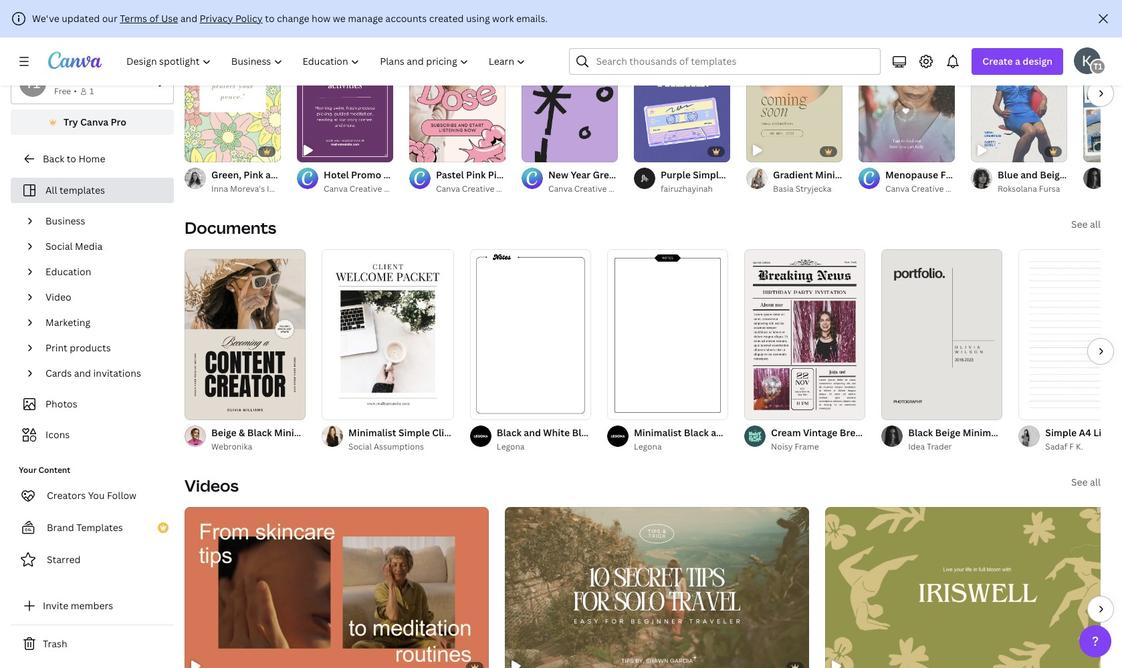 Task type: describe. For each thing, give the bounding box(es) containing it.
and for black and white blank note document legona
[[524, 427, 541, 439]]

note
[[600, 427, 622, 439]]

inna moreva's images link
[[211, 183, 294, 196]]

use
[[161, 12, 178, 25]]

trash link
[[11, 631, 174, 658]]

creators
[[47, 490, 86, 502]]

cream vintage breaking news a4 document image
[[745, 250, 866, 421]]

video
[[45, 291, 71, 304]]

social assumptions
[[349, 441, 424, 453]]

home
[[79, 153, 105, 165]]

canva creative studio link for new year greeting instagram story in lavender black sky blue scribbles and doodles style image
[[549, 183, 634, 196]]

print
[[45, 342, 67, 355]]

studio for new year greeting instagram story in lavender black sky blue scribbles and doodles style image 'canva creative studio' link
[[609, 183, 634, 195]]

creators you follow link
[[11, 483, 174, 510]]

legona link for "black and white blank note document" 'image'
[[497, 441, 591, 454]]

basia stryjecka link
[[773, 183, 843, 196]]

webronika
[[211, 441, 252, 453]]

see for videos
[[1072, 476, 1088, 489]]

we've updated our terms of use and privacy policy to change how we manage accounts created using work emails.
[[32, 12, 548, 25]]

canva creative studio for new year greeting instagram story in lavender black sky blue scribbles and doodles style image 'canva creative studio' link
[[549, 183, 634, 195]]

pastel pink pink cartoon type self-help podcast instagram story image
[[409, 0, 506, 163]]

media
[[75, 240, 103, 253]]

marketing
[[45, 316, 90, 329]]

black
[[497, 427, 522, 439]]

updated
[[62, 12, 100, 25]]

1 canva creative studio link from the left
[[324, 183, 409, 196]]

canva for "pastel pink pink cartoon type self-help podcast instagram story" image
[[436, 183, 460, 195]]

blank
[[572, 427, 598, 439]]

content
[[39, 465, 70, 476]]

social for social assumptions
[[349, 441, 372, 453]]

inna
[[211, 183, 228, 195]]

studio for 4th 'canva creative studio' link from the right
[[384, 183, 409, 195]]

video link
[[40, 285, 166, 310]]

kendall parks image
[[1074, 47, 1101, 74]]

creative for 'canva creative studio' link associated with menopause fundraising and donation instagram story in purple pink orange gradient photocentric style
[[912, 183, 944, 195]]

privacy
[[200, 12, 233, 25]]

document
[[625, 427, 672, 439]]

canva for menopause fundraising and donation instagram story in purple pink orange gradient photocentric style
[[886, 183, 910, 195]]

change
[[277, 12, 309, 25]]

your content
[[19, 465, 70, 476]]

templates
[[59, 184, 105, 197]]

brand templates link
[[11, 515, 174, 542]]

black beige minimalist  photography portfolio cover page image
[[882, 250, 1003, 421]]

assumptions
[[374, 441, 424, 453]]

sadaf
[[1046, 441, 1068, 453]]

canva creative studio for 'canva creative studio' link associated with menopause fundraising and donation instagram story in purple pink orange gradient photocentric style
[[886, 183, 971, 195]]

photos link
[[19, 392, 166, 417]]

print products
[[45, 342, 111, 355]]

minimalist simple client services welcome packet image
[[322, 250, 454, 421]]

frame
[[795, 441, 819, 453]]

black and white blank note document link
[[497, 426, 672, 441]]

print products link
[[40, 336, 166, 361]]

cards and invitations link
[[40, 361, 166, 387]]

design
[[1023, 55, 1053, 68]]

all for videos
[[1090, 476, 1101, 489]]

noisy
[[771, 441, 793, 453]]

emails.
[[516, 12, 548, 25]]

t1 button
[[1074, 47, 1106, 75]]

and for cards and invitations
[[74, 367, 91, 380]]

back to home
[[43, 153, 105, 165]]

green, pink and yellow illustrative floral peace quote instagram story image
[[185, 0, 281, 163]]

top level navigation element
[[118, 48, 537, 75]]

sadaf f k. link
[[1046, 441, 1122, 454]]

social for social media
[[45, 240, 73, 253]]

brand templates
[[47, 522, 123, 534]]

idea trader link
[[909, 441, 1003, 454]]

invite members button
[[11, 593, 174, 620]]

roksolana fursa link
[[998, 183, 1068, 196]]

we've
[[32, 12, 59, 25]]

starred
[[47, 554, 81, 567]]

business link
[[40, 209, 166, 234]]

policy
[[235, 12, 263, 25]]

black and white blank note document legona
[[497, 427, 672, 453]]

free
[[54, 86, 71, 97]]

using
[[466, 12, 490, 25]]

legona inside black and white blank note document legona
[[497, 441, 525, 453]]

invite
[[43, 600, 68, 613]]

a
[[1015, 55, 1021, 68]]

pro
[[111, 116, 126, 128]]

basia stryjecka
[[773, 183, 832, 195]]

how
[[312, 12, 331, 25]]

education link
[[40, 260, 166, 285]]

brand
[[47, 522, 74, 534]]

products
[[70, 342, 111, 355]]

creative for "pastel pink pink cartoon type self-help podcast instagram story" image's 'canva creative studio' link
[[462, 183, 495, 195]]

noisy frame link
[[771, 441, 866, 454]]

free •
[[54, 86, 77, 97]]

manage
[[348, 12, 383, 25]]

to inside back to home link
[[67, 153, 76, 165]]



Task type: vqa. For each thing, say whether or not it's contained in the screenshot.
Your Name Managing Director
no



Task type: locate. For each thing, give the bounding box(es) containing it.
Switch to another team button
[[11, 64, 174, 104]]

1 legona from the left
[[497, 441, 525, 453]]

0 vertical spatial and
[[180, 12, 197, 25]]

creative for new year greeting instagram story in lavender black sky blue scribbles and doodles style image 'canva creative studio' link
[[574, 183, 607, 195]]

1 all from the top
[[1090, 218, 1101, 231]]

0 vertical spatial see all
[[1072, 218, 1101, 231]]

terms
[[120, 12, 147, 25]]

team 1 element inside t1 popup button
[[1090, 59, 1106, 75]]

we
[[333, 12, 346, 25]]

terms of use link
[[120, 12, 178, 25]]

4 canva creative studio from the left
[[886, 183, 971, 195]]

2 horizontal spatial and
[[524, 427, 541, 439]]

0 horizontal spatial team 1 element
[[19, 70, 46, 97]]

team 1 element
[[1090, 59, 1106, 75], [19, 70, 46, 97]]

2 see from the top
[[1072, 476, 1088, 489]]

videos
[[185, 475, 239, 497]]

2 canva creative studio from the left
[[436, 183, 522, 195]]

invite members
[[43, 600, 113, 613]]

creative
[[350, 183, 382, 195], [462, 183, 495, 195], [574, 183, 607, 195], [912, 183, 944, 195]]

team 1 image right design
[[1090, 59, 1106, 75]]

roksolana fursa
[[998, 183, 1061, 195]]

templates
[[76, 522, 123, 534]]

all
[[45, 184, 57, 197]]

idea trader
[[909, 441, 952, 453]]

try canva pro
[[64, 116, 126, 128]]

purple simple quotes your story image
[[634, 0, 730, 163]]

canva creative studio link for menopause fundraising and donation instagram story in purple pink orange gradient photocentric style
[[886, 183, 971, 196]]

icons
[[45, 429, 70, 441]]

0 vertical spatial see
[[1072, 218, 1088, 231]]

1 horizontal spatial team 1 image
[[1090, 59, 1106, 75]]

1 vertical spatial to
[[67, 153, 76, 165]]

canva creative studio for 4th 'canva creative studio' link from the right
[[324, 183, 409, 195]]

and right cards
[[74, 367, 91, 380]]

studio
[[384, 183, 409, 195], [496, 183, 522, 195], [609, 183, 634, 195], [946, 183, 971, 195]]

see for documents
[[1072, 218, 1088, 231]]

studio for 'canva creative studio' link associated with menopause fundraising and donation instagram story in purple pink orange gradient photocentric style
[[946, 183, 971, 195]]

team 1 image inside the switch to another team button
[[19, 70, 46, 97]]

social media
[[45, 240, 103, 253]]

1 horizontal spatial social
[[349, 441, 372, 453]]

social
[[45, 240, 73, 253], [349, 441, 372, 453]]

canva
[[80, 116, 109, 128], [324, 183, 348, 195], [436, 183, 460, 195], [549, 183, 573, 195], [886, 183, 910, 195]]

create
[[983, 55, 1013, 68]]

to right back
[[67, 153, 76, 165]]

see all for documents
[[1072, 218, 1101, 231]]

1 horizontal spatial to
[[265, 12, 275, 25]]

2 studio from the left
[[496, 183, 522, 195]]

our
[[102, 12, 118, 25]]

1 studio from the left
[[384, 183, 409, 195]]

1 vertical spatial all
[[1090, 476, 1101, 489]]

create a design button
[[972, 48, 1064, 75]]

1 vertical spatial social
[[349, 441, 372, 453]]

and inside "link"
[[74, 367, 91, 380]]

new year greeting instagram story in lavender black sky blue scribbles and doodles style image
[[522, 0, 618, 163]]

canva creative studio link for "pastel pink pink cartoon type self-help podcast instagram story" image
[[436, 183, 522, 196]]

4 studio from the left
[[946, 183, 971, 195]]

minimalist black and white blank paper document image
[[607, 250, 728, 421]]

0 horizontal spatial team 1 image
[[19, 70, 46, 97]]

see all link for documents
[[1072, 218, 1101, 231]]

back to home link
[[11, 146, 174, 173]]

starred link
[[11, 547, 174, 574]]

•
[[74, 86, 77, 97]]

3 creative from the left
[[574, 183, 607, 195]]

1 vertical spatial see
[[1072, 476, 1088, 489]]

creative for 4th 'canva creative studio' link from the right
[[350, 183, 382, 195]]

1 vertical spatial see all link
[[1072, 476, 1101, 489]]

you
[[88, 490, 105, 502]]

canva inside button
[[80, 116, 109, 128]]

2 all from the top
[[1090, 476, 1101, 489]]

icons link
[[19, 423, 166, 448]]

simple a4 lined paper image
[[1019, 250, 1122, 421]]

simple a4 lined p sadaf f k.
[[1046, 427, 1122, 453]]

team 1 image left free
[[19, 70, 46, 97]]

simple a4 lined p link
[[1046, 426, 1122, 441]]

back
[[43, 153, 64, 165]]

1 see all from the top
[[1072, 218, 1101, 231]]

3 studio from the left
[[609, 183, 634, 195]]

noisy frame
[[771, 441, 819, 453]]

white
[[543, 427, 570, 439]]

team 1 image inside t1 popup button
[[1090, 59, 1106, 75]]

simple
[[1046, 427, 1077, 439]]

cards and invitations
[[45, 367, 141, 380]]

accounts
[[386, 12, 427, 25]]

created
[[429, 12, 464, 25]]

studio for "pastel pink pink cartoon type self-help podcast instagram story" image's 'canva creative studio' link
[[496, 183, 522, 195]]

menopause fundraising and donation instagram story in purple pink orange gradient photocentric style image
[[859, 0, 955, 163]]

and
[[180, 12, 197, 25], [74, 367, 91, 380], [524, 427, 541, 439]]

None search field
[[570, 48, 881, 75]]

blue grey white vintage photo collage instagram story image
[[1084, 0, 1122, 163]]

all
[[1090, 218, 1101, 231], [1090, 476, 1101, 489]]

and inside black and white blank note document legona
[[524, 427, 541, 439]]

to right the policy
[[265, 12, 275, 25]]

creators you follow
[[47, 490, 137, 502]]

4 canva creative studio link from the left
[[886, 183, 971, 196]]

legona down document
[[634, 441, 662, 453]]

stryjecka
[[796, 183, 832, 195]]

work
[[492, 12, 514, 25]]

your
[[19, 465, 37, 476]]

1 see all link from the top
[[1072, 218, 1101, 231]]

3 canva creative studio from the left
[[549, 183, 634, 195]]

2 legona link from the left
[[634, 441, 728, 454]]

2 canva creative studio link from the left
[[436, 183, 522, 196]]

0 horizontal spatial legona
[[497, 441, 525, 453]]

1 horizontal spatial legona link
[[634, 441, 728, 454]]

see all for videos
[[1072, 476, 1101, 489]]

trader
[[927, 441, 952, 453]]

legona
[[497, 441, 525, 453], [634, 441, 662, 453]]

social media link
[[40, 234, 166, 260]]

0 horizontal spatial to
[[67, 153, 76, 165]]

webronika link
[[211, 441, 306, 454]]

see all link for videos
[[1072, 476, 1101, 489]]

0 vertical spatial see all link
[[1072, 218, 1101, 231]]

a4
[[1079, 427, 1092, 439]]

members
[[71, 600, 113, 613]]

canva creative studio link
[[324, 183, 409, 196], [436, 183, 522, 196], [549, 183, 634, 196], [886, 183, 971, 196]]

basia
[[773, 183, 794, 195]]

1 creative from the left
[[350, 183, 382, 195]]

team 1 element right design
[[1090, 59, 1106, 75]]

beige & black minimalist content creator ebook image
[[185, 250, 306, 421]]

try
[[64, 116, 78, 128]]

0 vertical spatial social
[[45, 240, 73, 253]]

legona down 'black'
[[497, 441, 525, 453]]

and right use
[[180, 12, 197, 25]]

canva creative studio for "pastel pink pink cartoon type self-help podcast instagram story" image's 'canva creative studio' link
[[436, 183, 522, 195]]

0 vertical spatial to
[[265, 12, 275, 25]]

invitations
[[93, 367, 141, 380]]

business
[[45, 215, 85, 227]]

k.
[[1076, 441, 1084, 453]]

1 vertical spatial see all
[[1072, 476, 1101, 489]]

2 see all link from the top
[[1072, 476, 1101, 489]]

Search search field
[[596, 49, 872, 74]]

moreva's
[[230, 183, 265, 195]]

1 legona link from the left
[[497, 441, 591, 454]]

cards
[[45, 367, 72, 380]]

team 1 image
[[1090, 59, 1106, 75], [19, 70, 46, 97]]

1 see from the top
[[1072, 218, 1088, 231]]

black and white blank note document image
[[470, 250, 591, 421]]

1 horizontal spatial and
[[180, 12, 197, 25]]

legona link down white at the bottom of page
[[497, 441, 591, 454]]

canva for new year greeting instagram story in lavender black sky blue scribbles and doodles style image
[[549, 183, 573, 195]]

social left assumptions
[[349, 441, 372, 453]]

social assumptions link
[[349, 441, 454, 454]]

2 vertical spatial and
[[524, 427, 541, 439]]

legona link
[[497, 441, 591, 454], [634, 441, 728, 454]]

legona link down document
[[634, 441, 728, 454]]

f
[[1070, 441, 1074, 453]]

fursa
[[1039, 183, 1061, 195]]

see all
[[1072, 218, 1101, 231], [1072, 476, 1101, 489]]

3 canva creative studio link from the left
[[549, 183, 634, 196]]

p
[[1121, 427, 1122, 439]]

0 horizontal spatial social
[[45, 240, 73, 253]]

1 horizontal spatial team 1 element
[[1090, 59, 1106, 75]]

0 horizontal spatial legona link
[[497, 441, 591, 454]]

images
[[267, 183, 294, 195]]

photos
[[45, 398, 77, 411]]

team 1 element inside the switch to another team button
[[19, 70, 46, 97]]

2 legona from the left
[[634, 441, 662, 453]]

lined
[[1094, 427, 1119, 439]]

social down business
[[45, 240, 73, 253]]

and right 'black'
[[524, 427, 541, 439]]

1 horizontal spatial legona
[[634, 441, 662, 453]]

1 canva creative studio from the left
[[324, 183, 409, 195]]

education
[[45, 266, 91, 278]]

all for documents
[[1090, 218, 1101, 231]]

legona link for the minimalist black and white blank paper document image
[[634, 441, 728, 454]]

1 vertical spatial and
[[74, 367, 91, 380]]

4 creative from the left
[[912, 183, 944, 195]]

0 horizontal spatial and
[[74, 367, 91, 380]]

team 1 element left free
[[19, 70, 46, 97]]

privacy policy link
[[200, 12, 263, 25]]

2 see all from the top
[[1072, 476, 1101, 489]]

trash
[[43, 638, 67, 651]]

of
[[149, 12, 159, 25]]

2 creative from the left
[[462, 183, 495, 195]]

to
[[265, 12, 275, 25], [67, 153, 76, 165]]

create a design
[[983, 55, 1053, 68]]

fairuzhayinah
[[661, 183, 713, 195]]

inna moreva's images
[[211, 183, 294, 195]]

1
[[90, 86, 94, 97]]

try canva pro button
[[11, 110, 174, 135]]

0 vertical spatial all
[[1090, 218, 1101, 231]]



